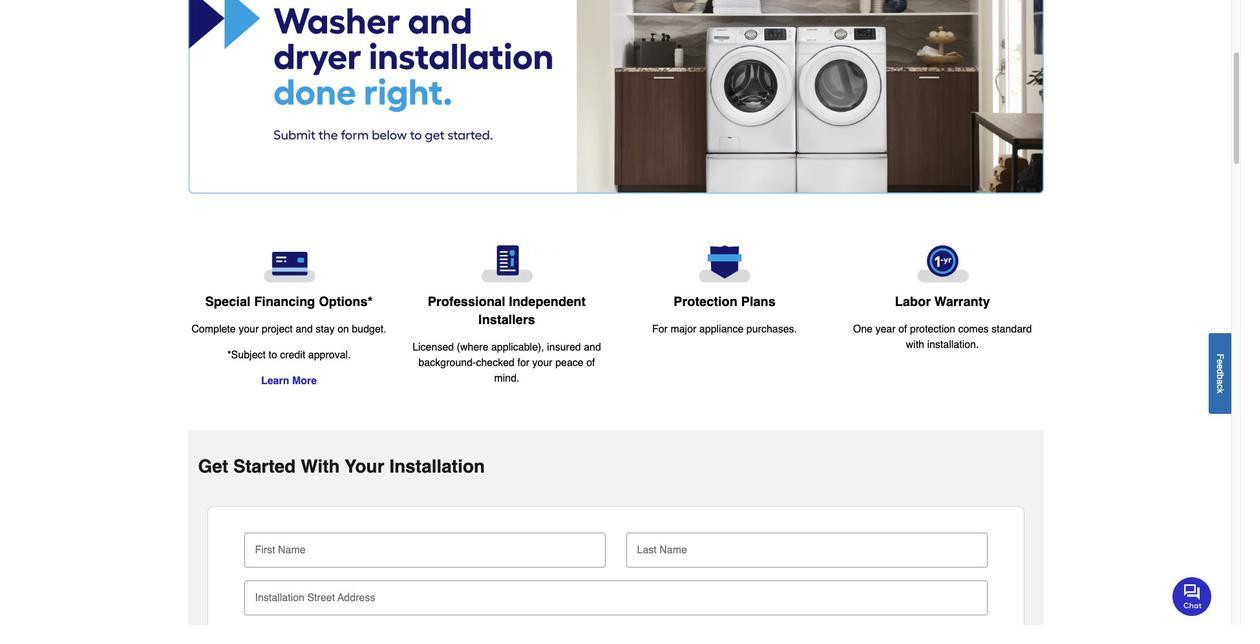 Task type: describe. For each thing, give the bounding box(es) containing it.
learn
[[261, 376, 289, 387]]

mind.
[[494, 373, 520, 385]]

d
[[1215, 369, 1226, 375]]

stay
[[316, 324, 335, 336]]

to
[[269, 350, 277, 361]]

1 vertical spatial installation
[[255, 593, 305, 605]]

major
[[671, 324, 697, 336]]

professional independent installers
[[428, 295, 586, 328]]

of inside licensed (where applicable), insured and background-checked for your peace of mind.
[[587, 357, 595, 369]]

first
[[255, 545, 275, 557]]

f
[[1215, 354, 1226, 359]]

labor
[[895, 295, 931, 310]]

licensed
[[413, 342, 454, 354]]

warranty
[[935, 295, 990, 310]]

f e e d b a c k
[[1215, 354, 1226, 394]]

comes
[[958, 324, 989, 336]]

*subject
[[227, 350, 266, 361]]

appliance
[[699, 324, 744, 336]]

street
[[307, 593, 335, 605]]

0 horizontal spatial and
[[296, 324, 313, 336]]

*subject to credit approval.
[[227, 350, 351, 361]]

learn more link
[[261, 376, 317, 387]]

complete your project and stay on budget.
[[192, 324, 386, 336]]

of inside one year of protection comes standard with installation.
[[899, 324, 907, 336]]

a blue 1-year labor warranty icon. image
[[844, 246, 1041, 283]]

Installation Street Address text field
[[249, 581, 982, 610]]

installers
[[478, 313, 535, 328]]

applicable),
[[491, 342, 544, 354]]

credit
[[280, 350, 305, 361]]

washer and dryer installation done right. submit the form below to get started. image
[[188, 0, 1044, 194]]

protection
[[910, 324, 956, 336]]

checked
[[476, 357, 515, 369]]

started
[[233, 456, 296, 477]]

0 vertical spatial installation
[[389, 456, 485, 477]]

standard
[[992, 324, 1032, 336]]

more
[[292, 376, 317, 387]]

name for first name
[[278, 545, 306, 557]]

first name
[[255, 545, 306, 557]]

a blue badge icon. image
[[626, 246, 823, 283]]

installation street address
[[255, 593, 375, 605]]

and inside licensed (where applicable), insured and background-checked for your peace of mind.
[[584, 342, 601, 354]]

with
[[301, 456, 340, 477]]

your
[[345, 456, 384, 477]]

approval.
[[308, 350, 351, 361]]

get
[[198, 456, 228, 477]]



Task type: vqa. For each thing, say whether or not it's contained in the screenshot.
Craft Project Paint & Supplies LINK
no



Task type: locate. For each thing, give the bounding box(es) containing it.
your right for
[[532, 357, 553, 369]]

of right year
[[899, 324, 907, 336]]

1 horizontal spatial installation
[[389, 456, 485, 477]]

e up b
[[1215, 364, 1226, 369]]

1 name from the left
[[278, 545, 306, 557]]

e
[[1215, 359, 1226, 364], [1215, 364, 1226, 369]]

installation.
[[927, 339, 979, 351]]

purchases.
[[747, 324, 797, 336]]

of
[[899, 324, 907, 336], [587, 357, 595, 369]]

your inside licensed (where applicable), insured and background-checked for your peace of mind.
[[532, 357, 553, 369]]

1 vertical spatial of
[[587, 357, 595, 369]]

a dark blue background check icon. image
[[408, 246, 605, 283]]

(where
[[457, 342, 488, 354]]

1 horizontal spatial name
[[660, 545, 687, 557]]

1 horizontal spatial your
[[532, 357, 553, 369]]

name
[[278, 545, 306, 557], [660, 545, 687, 557]]

1 vertical spatial and
[[584, 342, 601, 354]]

chat invite button image
[[1173, 577, 1212, 617]]

and left stay on the left bottom
[[296, 324, 313, 336]]

complete
[[192, 324, 236, 336]]

0 horizontal spatial your
[[239, 324, 259, 336]]

1 e from the top
[[1215, 359, 1226, 364]]

name for last name
[[660, 545, 687, 557]]

0 vertical spatial of
[[899, 324, 907, 336]]

address
[[338, 593, 375, 605]]

learn more
[[261, 376, 317, 387]]

and right insured
[[584, 342, 601, 354]]

financing
[[254, 295, 315, 310]]

a
[[1215, 380, 1226, 385]]

one
[[853, 324, 873, 336]]

independent
[[509, 295, 586, 310]]

name right first
[[278, 545, 306, 557]]

First Name text field
[[249, 533, 600, 562]]

peace
[[555, 357, 584, 369]]

1 horizontal spatial of
[[899, 324, 907, 336]]

project
[[262, 324, 293, 336]]

e up d
[[1215, 359, 1226, 364]]

0 horizontal spatial name
[[278, 545, 306, 557]]

plans
[[741, 295, 776, 310]]

last
[[637, 545, 657, 557]]

labor warranty
[[895, 295, 990, 310]]

0 horizontal spatial of
[[587, 357, 595, 369]]

background-
[[419, 357, 476, 369]]

0 vertical spatial your
[[239, 324, 259, 336]]

options*
[[319, 295, 373, 310]]

professional
[[428, 295, 505, 310]]

a dark blue credit card icon. image
[[190, 246, 388, 283]]

licensed (where applicable), insured and background-checked for your peace of mind.
[[413, 342, 601, 385]]

with
[[906, 339, 925, 351]]

1 vertical spatial your
[[532, 357, 553, 369]]

insured
[[547, 342, 581, 354]]

protection plans
[[674, 295, 776, 310]]

0 horizontal spatial installation
[[255, 593, 305, 605]]

last name
[[637, 545, 687, 557]]

name right last
[[660, 545, 687, 557]]

one year of protection comes standard with installation.
[[853, 324, 1032, 351]]

protection
[[674, 295, 738, 310]]

1 horizontal spatial and
[[584, 342, 601, 354]]

b
[[1215, 375, 1226, 380]]

Last Name text field
[[631, 533, 982, 562]]

0 vertical spatial and
[[296, 324, 313, 336]]

for
[[518, 357, 530, 369]]

for
[[652, 324, 668, 336]]

of right peace
[[587, 357, 595, 369]]

f e e d b a c k button
[[1209, 333, 1232, 414]]

your
[[239, 324, 259, 336], [532, 357, 553, 369]]

k
[[1215, 389, 1226, 394]]

get started with your installation
[[198, 456, 485, 477]]

on
[[338, 324, 349, 336]]

for major appliance purchases.
[[652, 324, 797, 336]]

special financing options*
[[205, 295, 373, 310]]

budget.
[[352, 324, 386, 336]]

c
[[1215, 385, 1226, 389]]

and
[[296, 324, 313, 336], [584, 342, 601, 354]]

2 name from the left
[[660, 545, 687, 557]]

your up *subject at the bottom left of the page
[[239, 324, 259, 336]]

year
[[876, 324, 896, 336]]

installation
[[389, 456, 485, 477], [255, 593, 305, 605]]

special
[[205, 295, 251, 310]]

2 e from the top
[[1215, 364, 1226, 369]]



